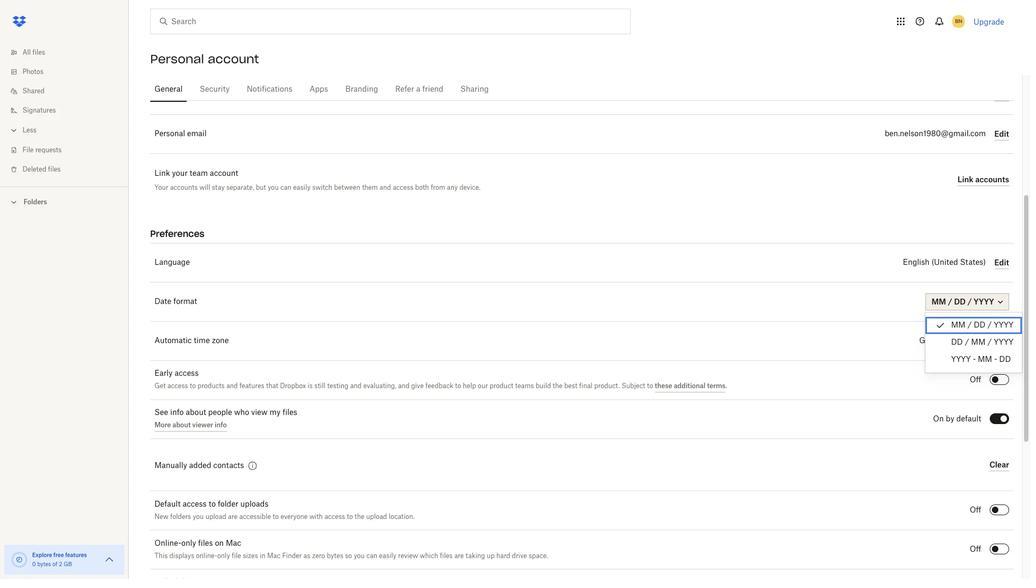 Task type: locate. For each thing, give the bounding box(es) containing it.
off for uploads
[[970, 507, 981, 515]]

automatic time zone
[[155, 337, 229, 345]]

sharing tab
[[456, 77, 493, 102]]

2 vertical spatial mm
[[978, 356, 992, 364]]

contacts
[[213, 463, 244, 470]]

files up online-
[[198, 540, 213, 548]]

so
[[345, 553, 352, 560]]

1 horizontal spatial features
[[240, 383, 264, 389]]

on down mm / dd / yyyy "radio item"
[[971, 337, 981, 345]]

my
[[270, 409, 281, 417]]

access up folders
[[183, 501, 207, 509]]

quota usage element
[[11, 552, 28, 569]]

you right the but
[[268, 184, 279, 192]]

date
[[155, 298, 171, 306]]

0 horizontal spatial can
[[280, 184, 291, 192]]

online-only files on mac this displays online-only file sizes in mac finder as zero bytes so you can easily review which files are taking up hard drive space.
[[155, 540, 548, 560]]

features left "that"
[[240, 383, 264, 389]]

about
[[186, 409, 206, 417]]

0 vertical spatial personal
[[150, 52, 204, 67]]

you inside default access to folder uploads new folders you upload are accessible to everyone with access to the upload location.
[[193, 514, 204, 520]]

0 horizontal spatial bytes
[[37, 562, 51, 568]]

signatures
[[23, 107, 56, 114]]

yyyy inside mm / dd / yyyy "radio item"
[[994, 322, 1014, 329]]

and
[[380, 184, 391, 192], [226, 383, 238, 389], [350, 383, 362, 389], [398, 383, 410, 389]]

access left the both
[[393, 184, 413, 192]]

1 horizontal spatial bytes
[[327, 553, 343, 560]]

the up the online-only files on mac this displays online-only file sizes in mac finder as zero bytes so you can easily review which files are taking up hard drive space. on the bottom
[[355, 514, 364, 520]]

05:00
[[940, 337, 962, 345]]

evaluating,
[[363, 383, 396, 389]]

list
[[0, 36, 129, 187]]

1 vertical spatial are
[[454, 553, 464, 560]]

0 horizontal spatial features
[[65, 552, 87, 559]]

upload left location.
[[366, 514, 387, 520]]

on left by
[[933, 416, 944, 423]]

dd inside "radio item"
[[974, 322, 986, 329]]

your accounts will stay separate, but you can easily switch between them and access both from any device.
[[155, 184, 481, 192]]

yyyy
[[994, 322, 1014, 329], [994, 339, 1014, 347], [951, 356, 971, 364]]

subject
[[622, 383, 645, 389]]

access for default access to folder uploads new folders you upload are accessible to everyone with access to the upload location.
[[183, 501, 207, 509]]

0 horizontal spatial dd
[[951, 339, 963, 347]]

dropbox
[[280, 383, 306, 389]]

feedback
[[425, 383, 453, 389]]

are inside default access to folder uploads new folders you upload are accessible to everyone with access to the upload location.
[[228, 514, 238, 520]]

0 horizontal spatial the
[[355, 514, 364, 520]]

files right the all
[[32, 49, 45, 56]]

everyone
[[281, 514, 308, 520]]

1 vertical spatial yyyy
[[994, 339, 1014, 347]]

early
[[155, 370, 173, 378]]

gmt-
[[919, 337, 940, 345]]

0 horizontal spatial you
[[193, 514, 204, 520]]

/
[[968, 322, 972, 329], [988, 322, 992, 329], [965, 339, 969, 347], [988, 339, 992, 347]]

bytes left so in the left bottom of the page
[[327, 553, 343, 560]]

features
[[240, 383, 264, 389], [65, 552, 87, 559]]

1 vertical spatial account
[[210, 170, 238, 178]]

1 horizontal spatial are
[[454, 553, 464, 560]]

taking
[[466, 553, 485, 560]]

1 horizontal spatial -
[[994, 356, 997, 364]]

0 vertical spatial only
[[181, 540, 196, 548]]

off
[[970, 377, 981, 384], [970, 507, 981, 515], [970, 546, 981, 554]]

on
[[215, 540, 224, 548]]

deleted files
[[23, 166, 61, 173]]

language
[[155, 259, 190, 267]]

apps
[[310, 86, 328, 93]]

1 horizontal spatial on
[[971, 337, 981, 345]]

0 vertical spatial dd
[[974, 322, 986, 329]]

you inside the online-only files on mac this displays online-only file sizes in mac finder as zero bytes so you can easily review which files are taking up hard drive space.
[[354, 553, 365, 560]]

1 vertical spatial features
[[65, 552, 87, 559]]

security
[[200, 86, 230, 93]]

can
[[280, 184, 291, 192], [366, 553, 377, 560]]

default
[[155, 501, 181, 509]]

mac right in
[[267, 553, 280, 560]]

0 vertical spatial are
[[228, 514, 238, 520]]

(united
[[932, 259, 958, 267]]

easily inside the online-only files on mac this displays online-only file sizes in mac finder as zero bytes so you can easily review which files are taking up hard drive space.
[[379, 553, 396, 560]]

features up gb
[[65, 552, 87, 559]]

are
[[228, 514, 238, 520], [454, 553, 464, 560]]

0
[[32, 562, 36, 568]]

email
[[187, 130, 207, 138]]

2 vertical spatial dd
[[999, 356, 1011, 364]]

1 horizontal spatial you
[[268, 184, 279, 192]]

0 vertical spatial off
[[970, 377, 981, 384]]

gb
[[64, 562, 72, 568]]

access
[[393, 184, 413, 192], [175, 370, 199, 378], [167, 383, 188, 389], [183, 501, 207, 509], [325, 514, 345, 520]]

file
[[23, 147, 34, 153]]

access right early
[[175, 370, 199, 378]]

personal
[[150, 52, 204, 67], [155, 130, 185, 138]]

format
[[173, 298, 197, 306]]

are left taking
[[454, 553, 464, 560]]

1 horizontal spatial can
[[366, 553, 377, 560]]

team
[[190, 170, 208, 178]]

access for early access
[[175, 370, 199, 378]]

1 - from the left
[[973, 356, 976, 364]]

the left best at the bottom
[[553, 383, 563, 389]]

build
[[536, 383, 551, 389]]

bytes down explore
[[37, 562, 51, 568]]

1 vertical spatial easily
[[379, 553, 396, 560]]

0 vertical spatial on
[[971, 337, 981, 345]]

1 vertical spatial bytes
[[37, 562, 51, 568]]

mm / dd / yyyy radio item
[[926, 317, 1022, 334]]

and right the testing
[[350, 383, 362, 389]]

bytes inside the explore free features 0 bytes of 2 gb
[[37, 562, 51, 568]]

mac up "file"
[[226, 540, 241, 548]]

dd up dd / mm / yyyy
[[974, 322, 986, 329]]

2 - from the left
[[994, 356, 997, 364]]

early access
[[155, 370, 199, 378]]

english (united states)
[[903, 259, 986, 267]]

hard
[[496, 553, 510, 560]]

finder
[[282, 553, 302, 560]]

2 horizontal spatial you
[[354, 553, 365, 560]]

1 vertical spatial personal
[[155, 130, 185, 138]]

mm inside "radio item"
[[951, 322, 966, 329]]

mm up 05:00
[[951, 322, 966, 329]]

0 horizontal spatial on
[[933, 416, 944, 423]]

off for mac
[[970, 546, 981, 554]]

mm / dd / yyyy
[[951, 322, 1014, 329]]

dd
[[974, 322, 986, 329], [951, 339, 963, 347], [999, 356, 1011, 364]]

your
[[172, 170, 188, 178]]

0 horizontal spatial mac
[[226, 540, 241, 548]]

dd down dd / mm / yyyy
[[999, 356, 1011, 364]]

0 vertical spatial you
[[268, 184, 279, 192]]

1 vertical spatial the
[[355, 514, 364, 520]]

you right so in the left bottom of the page
[[354, 553, 365, 560]]

personal up general tab at left
[[150, 52, 204, 67]]

yyyy up dd / mm / yyyy
[[994, 322, 1014, 329]]

folder
[[218, 501, 238, 509]]

product
[[490, 383, 513, 389]]

2 vertical spatial off
[[970, 546, 981, 554]]

only up displays at the left bottom of page
[[181, 540, 196, 548]]

can right the but
[[280, 184, 291, 192]]

yyyy for dd / mm / yyyy
[[994, 339, 1014, 347]]

yyyy down mm / dd / yyyy on the right bottom of page
[[994, 339, 1014, 347]]

free
[[53, 552, 64, 559]]

still
[[314, 383, 325, 389]]

and right them
[[380, 184, 391, 192]]

2 vertical spatial you
[[354, 553, 365, 560]]

to right subject
[[647, 383, 653, 389]]

1 horizontal spatial upload
[[366, 514, 387, 520]]

can right so in the left bottom of the page
[[366, 553, 377, 560]]

final
[[579, 383, 593, 389]]

1 horizontal spatial dd
[[974, 322, 986, 329]]

drive
[[512, 553, 527, 560]]

0 horizontal spatial easily
[[293, 184, 310, 192]]

1 vertical spatial can
[[366, 553, 377, 560]]

separate,
[[226, 184, 254, 192]]

0 vertical spatial yyyy
[[994, 322, 1014, 329]]

that
[[266, 383, 278, 389]]

info
[[170, 409, 184, 417]]

1 vertical spatial off
[[970, 507, 981, 515]]

1 vertical spatial mm
[[971, 339, 986, 347]]

upgrade
[[974, 17, 1004, 26]]

to left 'everyone' at the bottom left
[[273, 514, 279, 520]]

to
[[190, 383, 196, 389], [455, 383, 461, 389], [647, 383, 653, 389], [209, 501, 216, 509], [273, 514, 279, 520], [347, 514, 353, 520]]

tab list
[[150, 75, 1014, 102]]

date format
[[155, 298, 197, 306]]

1 vertical spatial mac
[[267, 553, 280, 560]]

deleted
[[23, 166, 46, 173]]

1 vertical spatial you
[[193, 514, 204, 520]]

upload down folder
[[205, 514, 226, 520]]

account up security
[[208, 52, 259, 67]]

bytes
[[327, 553, 343, 560], [37, 562, 51, 568]]

0 horizontal spatial are
[[228, 514, 238, 520]]

0 vertical spatial bytes
[[327, 553, 343, 560]]

the inside default access to folder uploads new folders you upload are accessible to everyone with access to the upload location.
[[355, 514, 364, 520]]

files right deleted
[[48, 166, 61, 173]]

mm up the yyyy - mm - dd
[[971, 339, 986, 347]]

accessible
[[239, 514, 271, 520]]

to up the online-only files on mac this displays online-only file sizes in mac finder as zero bytes so you can easily review which files are taking up hard drive space. on the bottom
[[347, 514, 353, 520]]

products
[[198, 383, 225, 389]]

refer
[[395, 86, 414, 93]]

location.
[[389, 514, 415, 520]]

0 vertical spatial can
[[280, 184, 291, 192]]

review
[[398, 553, 418, 560]]

0 horizontal spatial upload
[[205, 514, 226, 520]]

account up stay
[[210, 170, 238, 178]]

yyyy down 05:00
[[951, 356, 971, 364]]

access down early access
[[167, 383, 188, 389]]

get
[[155, 383, 166, 389]]

dd down mm / dd / yyyy "radio item"
[[951, 339, 963, 347]]

requests
[[35, 147, 62, 153]]

2 off from the top
[[970, 507, 981, 515]]

personal left email
[[155, 130, 185, 138]]

1 horizontal spatial the
[[553, 383, 563, 389]]

notifications tab
[[243, 77, 297, 102]]

2 vertical spatial yyyy
[[951, 356, 971, 364]]

stay
[[212, 184, 225, 192]]

are inside the online-only files on mac this displays online-only file sizes in mac finder as zero bytes so you can easily review which files are taking up hard drive space.
[[454, 553, 464, 560]]

space.
[[529, 553, 548, 560]]

which
[[420, 553, 438, 560]]

0 vertical spatial mac
[[226, 540, 241, 548]]

0 vertical spatial mm
[[951, 322, 966, 329]]

0 horizontal spatial -
[[973, 356, 976, 364]]

our
[[478, 383, 488, 389]]

zero
[[312, 553, 325, 560]]

easily left switch
[[293, 184, 310, 192]]

are down folder
[[228, 514, 238, 520]]

all files link
[[9, 43, 129, 62]]

mm down dd / mm / yyyy
[[978, 356, 992, 364]]

1 horizontal spatial easily
[[379, 553, 396, 560]]

3 off from the top
[[970, 546, 981, 554]]

you right folders
[[193, 514, 204, 520]]

easily
[[293, 184, 310, 192], [379, 553, 396, 560]]

refer a friend tab
[[391, 77, 448, 102]]

manually added contacts
[[155, 463, 244, 470]]

1 vertical spatial on
[[933, 416, 944, 423]]

up
[[487, 553, 495, 560]]

branding tab
[[341, 77, 382, 102]]

1 horizontal spatial only
[[217, 553, 230, 560]]

all files
[[23, 49, 45, 56]]

only left "file"
[[217, 553, 230, 560]]

easily left review
[[379, 553, 396, 560]]



Task type: vqa. For each thing, say whether or not it's contained in the screenshot.
second "column header"
no



Task type: describe. For each thing, give the bounding box(es) containing it.
explore
[[32, 552, 52, 559]]

personal for personal account
[[150, 52, 204, 67]]

signatures link
[[9, 101, 129, 120]]

online-
[[155, 540, 181, 548]]

mm for /
[[971, 339, 986, 347]]

file requests
[[23, 147, 62, 153]]

gmt-05:00
[[919, 337, 962, 345]]

best
[[564, 383, 578, 389]]

give
[[411, 383, 424, 389]]

files right my
[[283, 409, 297, 417]]

general tab
[[150, 77, 187, 102]]

features inside the explore free features 0 bytes of 2 gb
[[65, 552, 87, 559]]

shared link
[[9, 82, 129, 101]]

get access to products and features that dropbox is still testing and evaluating, and give feedback to help our product teams build the best final product. subject to
[[155, 383, 655, 389]]

them
[[362, 184, 378, 192]]

apps tab
[[305, 77, 332, 102]]

on for on by default
[[933, 416, 944, 423]]

tab list containing general
[[150, 75, 1014, 102]]

time
[[194, 337, 210, 345]]

2 horizontal spatial dd
[[999, 356, 1011, 364]]

security tab
[[195, 77, 234, 102]]

device.
[[460, 184, 481, 192]]

default access to folder uploads new folders you upload are accessible to everyone with access to the upload location.
[[155, 501, 415, 520]]

your
[[155, 184, 168, 192]]

refer a friend
[[395, 86, 443, 93]]

but
[[256, 184, 266, 192]]

0 vertical spatial features
[[240, 383, 264, 389]]

notifications
[[247, 86, 292, 93]]

to left products
[[190, 383, 196, 389]]

help
[[463, 383, 476, 389]]

bytes inside the online-only files on mac this displays online-only file sizes in mac finder as zero bytes so you can easily review which files are taking up hard drive space.
[[327, 553, 343, 560]]

ben.nelson1980@gmail.com
[[885, 130, 986, 138]]

yyyy - mm - dd
[[951, 356, 1011, 364]]

folders button
[[0, 194, 129, 210]]

folders
[[24, 198, 47, 206]]

dropbox image
[[9, 11, 30, 32]]

see
[[155, 409, 168, 417]]

english
[[903, 259, 930, 267]]

states)
[[960, 259, 986, 267]]

.
[[726, 383, 727, 389]]

will
[[199, 184, 210, 192]]

in
[[260, 553, 266, 560]]

sizes
[[243, 553, 258, 560]]

sharing
[[461, 86, 489, 93]]

personal for personal email
[[155, 130, 185, 138]]

between
[[334, 184, 360, 192]]

can inside the online-only files on mac this displays online-only file sizes in mac finder as zero bytes so you can easily review which files are taking up hard drive space.
[[366, 553, 377, 560]]

1 off from the top
[[970, 377, 981, 384]]

1 vertical spatial only
[[217, 553, 230, 560]]

1 upload from the left
[[205, 514, 226, 520]]

with
[[309, 514, 323, 520]]

and left give
[[398, 383, 410, 389]]

zone
[[212, 337, 229, 345]]

view
[[251, 409, 268, 417]]

all
[[23, 49, 31, 56]]

0 vertical spatial easily
[[293, 184, 310, 192]]

on for on
[[971, 337, 981, 345]]

list containing all files
[[0, 36, 129, 187]]

displays
[[169, 553, 194, 560]]

of
[[52, 562, 57, 568]]

1 vertical spatial dd
[[951, 339, 963, 347]]

yyyy for mm / dd / yyyy
[[994, 322, 1014, 329]]

testing
[[327, 383, 348, 389]]

who
[[234, 409, 249, 417]]

1 horizontal spatial mac
[[267, 553, 280, 560]]

less image
[[9, 125, 19, 136]]

accounts
[[170, 184, 198, 192]]

to left folder
[[209, 501, 216, 509]]

0 horizontal spatial only
[[181, 540, 196, 548]]

mm for -
[[978, 356, 992, 364]]

photos
[[23, 69, 43, 75]]

and right products
[[226, 383, 238, 389]]

files right which
[[440, 553, 453, 560]]

link
[[155, 170, 170, 178]]

less
[[23, 127, 37, 134]]

photos link
[[9, 62, 129, 82]]

product.
[[594, 383, 620, 389]]

upgrade link
[[974, 17, 1004, 26]]

is
[[308, 383, 313, 389]]

dd / mm / yyyy
[[951, 339, 1014, 347]]

general
[[155, 86, 183, 93]]

access right with
[[325, 514, 345, 520]]

0 vertical spatial the
[[553, 383, 563, 389]]

0 vertical spatial account
[[208, 52, 259, 67]]

automatic
[[155, 337, 192, 345]]

2 upload from the left
[[366, 514, 387, 520]]

switch
[[312, 184, 332, 192]]

2
[[59, 562, 62, 568]]

file
[[232, 553, 241, 560]]

preferences
[[150, 229, 204, 239]]

on by default
[[933, 416, 981, 423]]

default
[[957, 416, 981, 423]]

personal account
[[150, 52, 259, 67]]

to left help on the left bottom of the page
[[455, 383, 461, 389]]

access for get access to products and features that dropbox is still testing and evaluating, and give feedback to help our product teams build the best final product. subject to
[[167, 383, 188, 389]]

personal email
[[155, 130, 207, 138]]

new
[[155, 514, 169, 520]]



